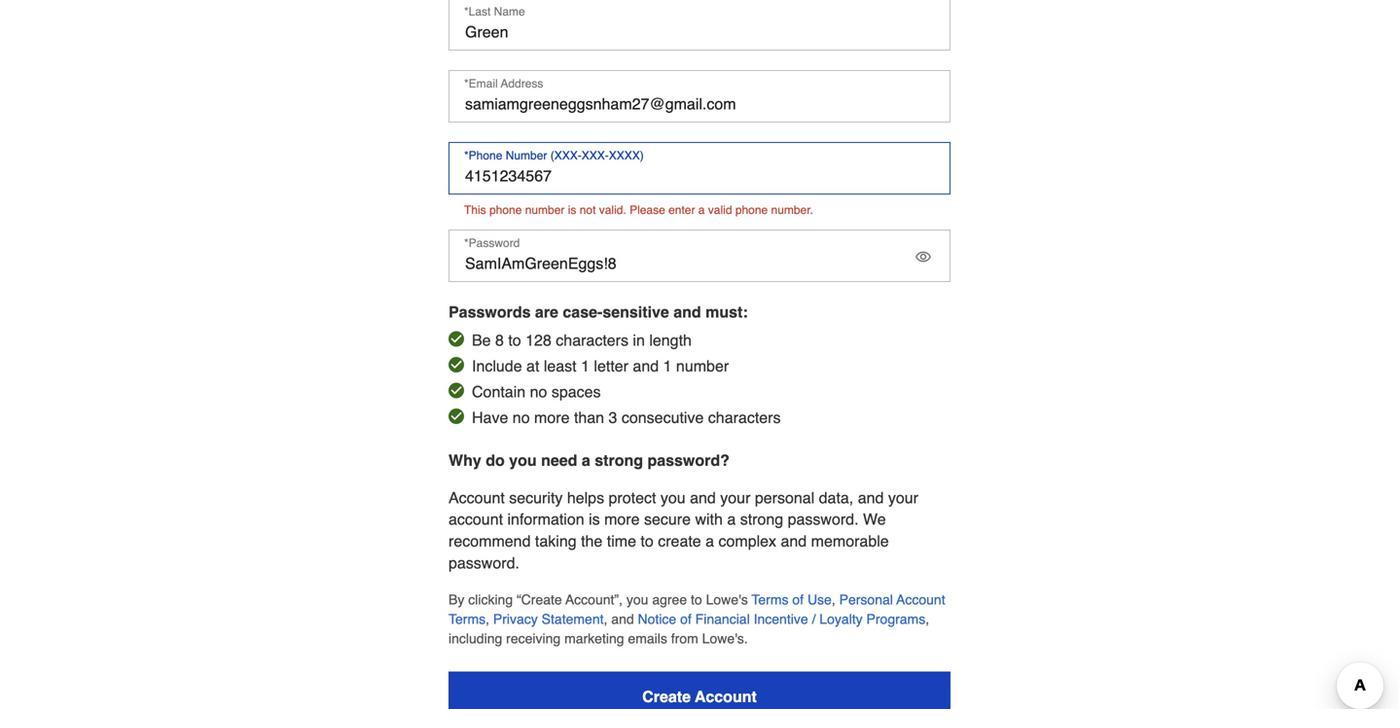 Task type: vqa. For each thing, say whether or not it's contained in the screenshot.
model
no



Task type: describe. For each thing, give the bounding box(es) containing it.
include at least 1 letter and 1 number
[[472, 357, 729, 375]]

account for create account
[[695, 688, 757, 706]]

0 horizontal spatial is
[[568, 203, 576, 217]]

account security helps protect you and your personal data, and your account information is more secure with a strong password. we recommend taking the time to create a complex and memorable password.
[[449, 489, 919, 572]]

not
[[580, 203, 596, 217]]

why
[[449, 451, 481, 469]]

create
[[658, 532, 701, 550]]

0 horizontal spatial of
[[680, 611, 692, 627]]

including
[[449, 631, 502, 646]]

terms of use link
[[752, 592, 832, 608]]

strong inside account security helps protect you and your personal data, and your account information is more secure with a strong password. we recommend taking the time to create a complex and memorable password.
[[740, 511, 783, 529]]

be 8 to 128 characters in length
[[472, 331, 692, 349]]

information
[[507, 511, 584, 529]]

and up length
[[674, 303, 701, 321]]

number.
[[771, 203, 813, 217]]

is inside account security helps protect you and your personal data, and your account information is more secure with a strong password. we recommend taking the time to create a complex and memorable password.
[[589, 511, 600, 529]]

contain no spaces
[[472, 383, 601, 401]]

, privacy statement , and notice of financial incentive / loyalty programs
[[486, 611, 926, 627]]

recommend
[[449, 532, 531, 550]]

0 vertical spatial strong
[[595, 451, 643, 469]]

personal
[[839, 592, 893, 608]]

*last name
[[464, 5, 525, 18]]

personal
[[755, 489, 815, 507]]

/
[[812, 611, 816, 627]]

0 vertical spatial to
[[508, 331, 521, 349]]

from
[[671, 631, 698, 646]]

passwords are case-sensitive and must:
[[449, 303, 748, 321]]

the
[[581, 532, 603, 550]]

create
[[642, 688, 691, 706]]

1 phone from the left
[[489, 203, 522, 217]]

0 vertical spatial lowe's
[[706, 592, 748, 608]]

data,
[[819, 489, 854, 507]]

time
[[607, 532, 636, 550]]

number
[[506, 149, 547, 162]]

personal account terms link
[[449, 592, 945, 627]]

0 horizontal spatial characters
[[556, 331, 629, 349]]

create account button
[[449, 672, 951, 709]]

*email address
[[464, 77, 543, 90]]

need
[[541, 451, 577, 469]]

loyalty
[[820, 611, 863, 627]]

0 horizontal spatial more
[[534, 409, 570, 427]]

incentive
[[754, 611, 808, 627]]

lowe's .
[[702, 631, 748, 646]]

notice
[[638, 611, 676, 627]]

emails
[[628, 631, 667, 646]]

this phone number is not valid. please enter a valid phone number.
[[464, 203, 813, 217]]

no for contain
[[530, 383, 547, 401]]

sensitive
[[603, 303, 669, 321]]

statement
[[542, 611, 604, 627]]

why do you need a strong password?
[[449, 451, 730, 469]]

a right with on the bottom of page
[[727, 511, 736, 529]]

this
[[464, 203, 486, 217]]

enter
[[669, 203, 695, 217]]

account",
[[566, 592, 623, 608]]

, including receiving marketing emails from
[[449, 611, 929, 646]]

and down by clicking "create account", you agree to lowe's terms of use ,
[[611, 611, 634, 627]]

*Password text field
[[449, 230, 951, 282]]

and up we
[[858, 489, 884, 507]]

and down in
[[633, 357, 659, 375]]

(xxx-
[[550, 149, 582, 162]]

, inside , including receiving marketing emails from
[[926, 611, 929, 627]]

, up loyalty
[[832, 592, 836, 608]]

have no more than 3 consecutive characters
[[472, 409, 781, 427]]

privacy
[[493, 611, 538, 627]]

.
[[744, 631, 748, 646]]

1 horizontal spatial password.
[[788, 511, 859, 529]]

account
[[449, 511, 503, 529]]

be
[[472, 331, 491, 349]]

programs
[[867, 611, 926, 627]]

receiving
[[506, 631, 561, 646]]

must:
[[706, 303, 748, 321]]

*email
[[464, 77, 498, 90]]

privacy statement link
[[493, 611, 604, 627]]

create account
[[642, 688, 757, 706]]

1 1 from the left
[[581, 357, 590, 375]]

by
[[449, 592, 464, 608]]

and up with on the bottom of page
[[690, 489, 716, 507]]

3
[[609, 409, 617, 427]]

*Last Name text field
[[449, 0, 951, 51]]

0 horizontal spatial you
[[509, 451, 537, 469]]



Task type: locate. For each thing, give the bounding box(es) containing it.
you up notice
[[626, 592, 648, 608]]

account inside account security helps protect you and your personal data, and your account information is more secure with a strong password. we recommend taking the time to create a complex and memorable password.
[[449, 489, 505, 507]]

you right do
[[509, 451, 537, 469]]

terms up incentive
[[752, 592, 789, 608]]

1 down length
[[663, 357, 672, 375]]

1 vertical spatial no
[[513, 409, 530, 427]]

0 vertical spatial no
[[530, 383, 547, 401]]

1 horizontal spatial account
[[695, 688, 757, 706]]

you for account",
[[626, 592, 648, 608]]

hide password image
[[916, 249, 931, 265]]

,
[[832, 592, 836, 608], [486, 611, 489, 627], [604, 611, 608, 627], [926, 611, 929, 627]]

protect
[[609, 489, 656, 507]]

2 horizontal spatial you
[[661, 489, 686, 507]]

of
[[792, 592, 804, 608], [680, 611, 692, 627]]

characters up password?
[[708, 409, 781, 427]]

and
[[674, 303, 701, 321], [633, 357, 659, 375], [690, 489, 716, 507], [858, 489, 884, 507], [781, 532, 807, 550], [611, 611, 634, 627]]

agree
[[652, 592, 687, 608]]

to
[[508, 331, 521, 349], [641, 532, 654, 550], [691, 592, 702, 608]]

account for personal account terms
[[897, 592, 945, 608]]

to up the , privacy statement , and notice of financial incentive / loyalty programs
[[691, 592, 702, 608]]

no down at
[[530, 383, 547, 401]]

1 horizontal spatial phone
[[735, 203, 768, 217]]

0 vertical spatial of
[[792, 592, 804, 608]]

8
[[495, 331, 504, 349]]

1 vertical spatial is
[[589, 511, 600, 529]]

1 vertical spatial to
[[641, 532, 654, 550]]

0 vertical spatial account
[[449, 489, 505, 507]]

phone
[[489, 203, 522, 217], [735, 203, 768, 217]]

strong up protect
[[595, 451, 643, 469]]

, up marketing
[[604, 611, 608, 627]]

contain
[[472, 383, 526, 401]]

more down 'contain no spaces'
[[534, 409, 570, 427]]

terms inside personal account terms
[[449, 611, 486, 627]]

1 horizontal spatial to
[[641, 532, 654, 550]]

0 vertical spatial password.
[[788, 511, 859, 529]]

1 vertical spatial account
[[897, 592, 945, 608]]

0 horizontal spatial strong
[[595, 451, 643, 469]]

1 horizontal spatial strong
[[740, 511, 783, 529]]

1 horizontal spatial is
[[589, 511, 600, 529]]

address
[[501, 77, 543, 90]]

do
[[486, 451, 505, 469]]

1 vertical spatial you
[[661, 489, 686, 507]]

1 horizontal spatial your
[[888, 489, 919, 507]]

2 vertical spatial account
[[695, 688, 757, 706]]

a down with on the bottom of page
[[706, 532, 714, 550]]

lowe's up financial
[[706, 592, 748, 608]]

xxxx)
[[609, 149, 644, 162]]

characters
[[556, 331, 629, 349], [708, 409, 781, 427]]

1 horizontal spatial terms
[[752, 592, 789, 608]]

account up 'programs'
[[897, 592, 945, 608]]

include
[[472, 357, 522, 375]]

0 horizontal spatial terms
[[449, 611, 486, 627]]

1 horizontal spatial of
[[792, 592, 804, 608]]

*Phone Number (XXX-XXX-XXXX) text field
[[449, 142, 951, 195]]

account up account
[[449, 489, 505, 507]]

terms up 'including'
[[449, 611, 486, 627]]

more up time
[[604, 511, 640, 529]]

you up secure at bottom
[[661, 489, 686, 507]]

letter
[[594, 357, 629, 375]]

1 vertical spatial terms
[[449, 611, 486, 627]]

account inside personal account terms
[[897, 592, 945, 608]]

1 vertical spatial more
[[604, 511, 640, 529]]

consecutive
[[622, 409, 704, 427]]

is up the
[[589, 511, 600, 529]]

0 horizontal spatial your
[[720, 489, 751, 507]]

financial
[[695, 611, 750, 627]]

complex
[[719, 532, 777, 550]]

personal account terms
[[449, 592, 945, 627]]

you for protect
[[661, 489, 686, 507]]

notice of financial incentive / loyalty programs link
[[638, 611, 926, 627]]

strong
[[595, 451, 643, 469], [740, 511, 783, 529]]

phone right valid
[[735, 203, 768, 217]]

we
[[863, 511, 886, 529]]

1 vertical spatial password.
[[449, 554, 520, 572]]

memorable
[[811, 532, 889, 550]]

a
[[698, 203, 705, 217], [582, 451, 590, 469], [727, 511, 736, 529], [706, 532, 714, 550]]

2 horizontal spatial to
[[691, 592, 702, 608]]

than
[[574, 409, 604, 427]]

to right 8
[[508, 331, 521, 349]]

more inside account security helps protect you and your personal data, and your account information is more secure with a strong password. we recommend taking the time to create a complex and memorable password.
[[604, 511, 640, 529]]

0 horizontal spatial phone
[[489, 203, 522, 217]]

valid
[[708, 203, 732, 217]]

name
[[494, 5, 525, 18]]

*Email Address text field
[[449, 70, 951, 123]]

1 horizontal spatial 1
[[663, 357, 672, 375]]

0 horizontal spatial account
[[449, 489, 505, 507]]

1 vertical spatial strong
[[740, 511, 783, 529]]

"create
[[517, 592, 562, 608]]

0 vertical spatial is
[[568, 203, 576, 217]]

lowe's
[[706, 592, 748, 608], [702, 631, 744, 646]]

you inside account security helps protect you and your personal data, and your account information is more secure with a strong password. we recommend taking the time to create a complex and memorable password.
[[661, 489, 686, 507]]

password?
[[648, 451, 730, 469]]

phone right this
[[489, 203, 522, 217]]

0 horizontal spatial number
[[525, 203, 565, 217]]

a right need
[[582, 451, 590, 469]]

1 horizontal spatial you
[[626, 592, 648, 608]]

0 vertical spatial you
[[509, 451, 537, 469]]

marketing
[[564, 631, 624, 646]]

account inside button
[[695, 688, 757, 706]]

1 vertical spatial of
[[680, 611, 692, 627]]

helps
[[567, 489, 604, 507]]

0 horizontal spatial password.
[[449, 554, 520, 572]]

with
[[695, 511, 723, 529]]

password. down data, on the bottom of the page
[[788, 511, 859, 529]]

*phone
[[464, 149, 502, 162]]

0 horizontal spatial to
[[508, 331, 521, 349]]

your
[[720, 489, 751, 507], [888, 489, 919, 507]]

no down 'contain no spaces'
[[513, 409, 530, 427]]

please
[[630, 203, 665, 217]]

at
[[526, 357, 539, 375]]

*phone number (xxx-xxx-xxxx)
[[464, 149, 644, 162]]

1 horizontal spatial more
[[604, 511, 640, 529]]

1 right least
[[581, 357, 590, 375]]

*last
[[464, 5, 491, 18]]

*password
[[464, 236, 520, 250]]

clicking
[[468, 592, 513, 608]]

to right time
[[641, 532, 654, 550]]

passwords
[[449, 303, 531, 321]]

no for have
[[513, 409, 530, 427]]

a left valid
[[698, 203, 705, 217]]

password.
[[788, 511, 859, 529], [449, 554, 520, 572]]

to inside account security helps protect you and your personal data, and your account information is more secure with a strong password. we recommend taking the time to create a complex and memorable password.
[[641, 532, 654, 550]]

taking
[[535, 532, 577, 550]]

of left use
[[792, 592, 804, 608]]

number
[[525, 203, 565, 217], [676, 357, 729, 375]]

1 horizontal spatial number
[[676, 357, 729, 375]]

, down clicking
[[486, 611, 489, 627]]

in
[[633, 331, 645, 349]]

1 your from the left
[[720, 489, 751, 507]]

is
[[568, 203, 576, 217], [589, 511, 600, 529]]

2 your from the left
[[888, 489, 919, 507]]

is left not
[[568, 203, 576, 217]]

, right loyalty
[[926, 611, 929, 627]]

your up with on the bottom of page
[[720, 489, 751, 507]]

characters up include at least 1 letter and 1 number
[[556, 331, 629, 349]]

more
[[534, 409, 570, 427], [604, 511, 640, 529]]

account
[[449, 489, 505, 507], [897, 592, 945, 608], [695, 688, 757, 706]]

and down personal in the right of the page
[[781, 532, 807, 550]]

least
[[544, 357, 577, 375]]

0 vertical spatial characters
[[556, 331, 629, 349]]

strong up complex
[[740, 511, 783, 529]]

by clicking "create account", you agree to lowe's terms of use ,
[[449, 592, 836, 608]]

you
[[509, 451, 537, 469], [661, 489, 686, 507], [626, 592, 648, 608]]

account down lowe's .
[[695, 688, 757, 706]]

length
[[649, 331, 692, 349]]

1 vertical spatial characters
[[708, 409, 781, 427]]

spaces
[[552, 383, 601, 401]]

1
[[581, 357, 590, 375], [663, 357, 672, 375]]

128
[[526, 331, 552, 349]]

lowe's down financial
[[702, 631, 744, 646]]

terms
[[752, 592, 789, 608], [449, 611, 486, 627]]

number down length
[[676, 357, 729, 375]]

password. down recommend
[[449, 554, 520, 572]]

are
[[535, 303, 558, 321]]

security
[[509, 489, 563, 507]]

use
[[808, 592, 832, 608]]

your right data, on the bottom of the page
[[888, 489, 919, 507]]

number left not
[[525, 203, 565, 217]]

xxx-
[[582, 149, 609, 162]]

case-
[[563, 303, 603, 321]]

2 1 from the left
[[663, 357, 672, 375]]

2 vertical spatial to
[[691, 592, 702, 608]]

2 vertical spatial you
[[626, 592, 648, 608]]

1 horizontal spatial characters
[[708, 409, 781, 427]]

0 horizontal spatial 1
[[581, 357, 590, 375]]

0 vertical spatial terms
[[752, 592, 789, 608]]

2 horizontal spatial account
[[897, 592, 945, 608]]

2 phone from the left
[[735, 203, 768, 217]]

0 vertical spatial number
[[525, 203, 565, 217]]

have
[[472, 409, 508, 427]]

of up from
[[680, 611, 692, 627]]

valid.
[[599, 203, 626, 217]]

no
[[530, 383, 547, 401], [513, 409, 530, 427]]

0 vertical spatial more
[[534, 409, 570, 427]]

1 vertical spatial number
[[676, 357, 729, 375]]

1 vertical spatial lowe's
[[702, 631, 744, 646]]



